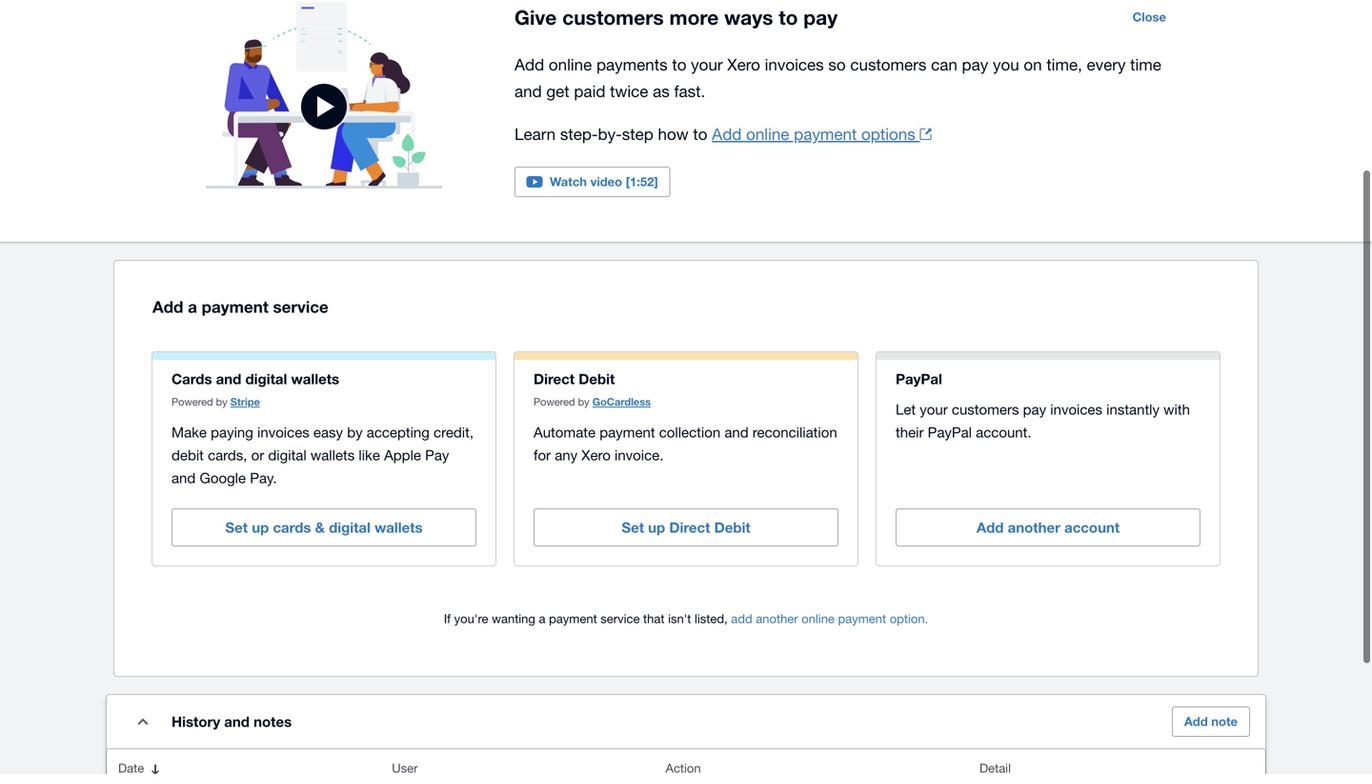 Task type: describe. For each thing, give the bounding box(es) containing it.
accepting
[[367, 424, 430, 441]]

wallets inside button
[[375, 520, 423, 537]]

add online payments to your xero invoices so customers can pay you on time, every time and get paid twice as fast.
[[515, 55, 1162, 101]]

pay
[[425, 447, 449, 464]]

more
[[670, 5, 719, 29]]

any
[[555, 447, 578, 464]]

learn
[[515, 125, 556, 143]]

pay inside let your customers pay invoices instantly with their paypal account.
[[1023, 401, 1047, 418]]

add note button
[[1172, 707, 1250, 738]]

payment right wanting
[[549, 612, 597, 627]]

invoices inside let your customers pay invoices instantly with their paypal account.
[[1051, 401, 1103, 418]]

step
[[622, 125, 654, 143]]

invoices inside add online payments to your xero invoices so customers can pay you on time, every time and get paid twice as fast.
[[765, 55, 824, 74]]

credit,
[[434, 424, 474, 441]]

account
[[1065, 520, 1120, 537]]

add
[[731, 612, 753, 627]]

cards
[[273, 520, 311, 537]]

paid
[[574, 82, 606, 101]]

give customers more ways to pay
[[515, 5, 838, 29]]

add online payment options link
[[712, 125, 932, 143]]

2 horizontal spatial to
[[779, 5, 798, 29]]

stripe
[[230, 396, 260, 409]]

online inside add a payment service main content
[[802, 612, 835, 627]]

ways
[[724, 5, 773, 29]]

and left notes
[[224, 714, 250, 731]]

payments
[[597, 55, 668, 74]]

payment inside automate payment collection and reconciliation for any xero invoice.
[[600, 424, 655, 441]]

1 vertical spatial a
[[539, 612, 546, 627]]

payment left option.
[[838, 612, 886, 627]]

toggle button
[[124, 704, 162, 742]]

close button
[[1121, 2, 1178, 32]]

wallets inside "make paying invoices easy by accepting credit, debit cards, or digital wallets like apple pay and google pay."
[[311, 447, 355, 464]]

and inside add online payments to your xero invoices so customers can pay you on time, every time and get paid twice as fast.
[[515, 82, 542, 101]]

paypal inside let your customers pay invoices instantly with their paypal account.
[[928, 424, 972, 441]]

powered inside direct debit powered by gocardless
[[534, 396, 575, 409]]

add for add note
[[1185, 715, 1208, 730]]

digital inside button
[[329, 520, 371, 537]]

stripe link
[[230, 396, 260, 409]]

0 vertical spatial pay
[[804, 5, 838, 29]]

direct inside button
[[669, 520, 710, 537]]

[1:52]
[[626, 174, 658, 189]]

option.
[[890, 612, 928, 627]]

history
[[172, 714, 220, 731]]

digital inside cards and digital wallets powered by stripe
[[245, 371, 287, 388]]

set for set up cards & digital wallets
[[225, 520, 248, 537]]

invoices inside "make paying invoices easy by accepting credit, debit cards, or digital wallets like apple pay and google pay."
[[257, 424, 310, 441]]

debit inside button
[[714, 520, 751, 537]]

add for add a payment service
[[152, 297, 183, 317]]

add note
[[1185, 715, 1238, 730]]

so
[[829, 55, 846, 74]]

note
[[1212, 715, 1238, 730]]

xero inside automate payment collection and reconciliation for any xero invoice.
[[582, 447, 611, 464]]

watch video [1:52]
[[550, 174, 658, 189]]

by-
[[598, 125, 622, 143]]

let
[[896, 401, 916, 418]]

online inside add online payments to your xero invoices so customers can pay you on time, every time and get paid twice as fast.
[[549, 55, 592, 74]]

account.
[[976, 424, 1032, 441]]

another inside button
[[1008, 520, 1061, 537]]

fast.
[[674, 82, 705, 101]]

collection
[[659, 424, 721, 441]]

gocardless
[[593, 396, 651, 409]]

instantly
[[1107, 401, 1160, 418]]

time
[[1130, 55, 1162, 74]]

apple
[[384, 447, 421, 464]]

up for direct
[[648, 520, 665, 537]]

0 horizontal spatial another
[[756, 612, 798, 627]]

set up cards & digital wallets
[[225, 520, 423, 537]]

add for add another account
[[977, 520, 1004, 537]]

and inside "make paying invoices easy by accepting credit, debit cards, or digital wallets like apple pay and google pay."
[[172, 470, 196, 487]]

easy
[[313, 424, 343, 441]]

you
[[993, 55, 1019, 74]]

set up cards & digital wallets button
[[172, 509, 477, 547]]

0 vertical spatial customers
[[562, 5, 664, 29]]

step-
[[560, 125, 598, 143]]

your inside add online payments to your xero invoices so customers can pay you on time, every time and get paid twice as fast.
[[691, 55, 723, 74]]

google
[[200, 470, 246, 487]]

powered inside cards and digital wallets powered by stripe
[[172, 396, 213, 409]]

if
[[444, 612, 451, 627]]



Task type: vqa. For each thing, say whether or not it's contained in the screenshot.
History
yes



Task type: locate. For each thing, give the bounding box(es) containing it.
payment up "cards"
[[202, 297, 269, 317]]

invoices left instantly
[[1051, 401, 1103, 418]]

on
[[1024, 55, 1042, 74]]

1 vertical spatial digital
[[268, 447, 307, 464]]

payment down add online payments to your xero invoices so customers can pay you on time, every time and get paid twice as fast.
[[794, 125, 857, 143]]

2 horizontal spatial pay
[[1023, 401, 1047, 418]]

up down invoice.
[[648, 520, 665, 537]]

your inside let your customers pay invoices instantly with their paypal account.
[[920, 401, 948, 418]]

add inside add online payments to your xero invoices so customers can pay you on time, every time and get paid twice as fast.
[[515, 55, 544, 74]]

and inside cards and digital wallets powered by stripe
[[216, 371, 241, 388]]

debit up gocardless "link"
[[579, 371, 615, 388]]

0 horizontal spatial set
[[225, 520, 248, 537]]

2 set from the left
[[622, 520, 644, 537]]

up left cards
[[252, 520, 269, 537]]

their
[[896, 424, 924, 441]]

0 vertical spatial another
[[1008, 520, 1061, 537]]

isn't
[[668, 612, 691, 627]]

direct debit powered by gocardless
[[534, 371, 651, 409]]

and right collection
[[725, 424, 749, 441]]

0 vertical spatial a
[[188, 297, 197, 317]]

toggle image
[[138, 719, 148, 726]]

online down add online payments to your xero invoices so customers can pay you on time, every time and get paid twice as fast.
[[746, 125, 790, 143]]

1 vertical spatial customers
[[850, 55, 927, 74]]

2 horizontal spatial invoices
[[1051, 401, 1103, 418]]

0 horizontal spatial customers
[[562, 5, 664, 29]]

video
[[591, 174, 622, 189]]

watch video [1:52] button
[[515, 167, 671, 197]]

direct
[[534, 371, 575, 388], [669, 520, 710, 537]]

add another account
[[977, 520, 1120, 537]]

pay up account.
[[1023, 401, 1047, 418]]

0 horizontal spatial direct
[[534, 371, 575, 388]]

another left the account
[[1008, 520, 1061, 537]]

up for cards
[[252, 520, 269, 537]]

1 horizontal spatial set
[[622, 520, 644, 537]]

payment up invoice.
[[600, 424, 655, 441]]

xero inside add online payments to your xero invoices so customers can pay you on time, every time and get paid twice as fast.
[[727, 55, 760, 74]]

set down invoice.
[[622, 520, 644, 537]]

debit inside direct debit powered by gocardless
[[579, 371, 615, 388]]

1 vertical spatial debit
[[714, 520, 751, 537]]

powered up automate
[[534, 396, 575, 409]]

every
[[1087, 55, 1126, 74]]

as
[[653, 82, 670, 101]]

another right "add"
[[756, 612, 798, 627]]

give
[[515, 5, 557, 29]]

invoices up or
[[257, 424, 310, 441]]

0 vertical spatial invoices
[[765, 55, 824, 74]]

add a payment service
[[152, 297, 329, 317]]

1 horizontal spatial service
[[601, 612, 640, 627]]

0 vertical spatial debit
[[579, 371, 615, 388]]

by right easy
[[347, 424, 363, 441]]

1 up from the left
[[252, 520, 269, 537]]

1 horizontal spatial online
[[746, 125, 790, 143]]

that
[[643, 612, 665, 627]]

2 up from the left
[[648, 520, 665, 537]]

to up "fast."
[[672, 55, 687, 74]]

1 horizontal spatial customers
[[850, 55, 927, 74]]

paying
[[211, 424, 253, 441]]

2 horizontal spatial online
[[802, 612, 835, 627]]

pay left you
[[962, 55, 989, 74]]

set
[[225, 520, 248, 537], [622, 520, 644, 537]]

customers up account.
[[952, 401, 1019, 418]]

2 vertical spatial wallets
[[375, 520, 423, 537]]

paypal up the let
[[896, 371, 942, 388]]

2 horizontal spatial by
[[578, 396, 590, 409]]

a up "cards"
[[188, 297, 197, 317]]

by
[[216, 396, 227, 409], [578, 396, 590, 409], [347, 424, 363, 441]]

1 vertical spatial xero
[[582, 447, 611, 464]]

add inside "button"
[[1185, 715, 1208, 730]]

options
[[862, 125, 916, 143]]

digital
[[245, 371, 287, 388], [268, 447, 307, 464], [329, 520, 371, 537]]

pay up so
[[804, 5, 838, 29]]

with
[[1164, 401, 1190, 418]]

xero
[[727, 55, 760, 74], [582, 447, 611, 464]]

cards and digital wallets powered by stripe
[[172, 371, 339, 409]]

for
[[534, 447, 551, 464]]

by inside direct debit powered by gocardless
[[578, 396, 590, 409]]

can
[[931, 55, 958, 74]]

customers up payments
[[562, 5, 664, 29]]

1 horizontal spatial pay
[[962, 55, 989, 74]]

set up direct debit button
[[534, 509, 839, 547]]

1 vertical spatial your
[[920, 401, 948, 418]]

&
[[315, 520, 325, 537]]

customers right so
[[850, 55, 927, 74]]

1 vertical spatial service
[[601, 612, 640, 627]]

online
[[549, 55, 592, 74], [746, 125, 790, 143], [802, 612, 835, 627]]

debit up "add"
[[714, 520, 751, 537]]

0 vertical spatial online
[[549, 55, 592, 74]]

to right how
[[693, 125, 708, 143]]

2 vertical spatial invoices
[[257, 424, 310, 441]]

0 vertical spatial paypal
[[896, 371, 942, 388]]

wallets up easy
[[291, 371, 339, 388]]

1 horizontal spatial debit
[[714, 520, 751, 537]]

a right wanting
[[539, 612, 546, 627]]

listed,
[[695, 612, 728, 627]]

powered down "cards"
[[172, 396, 213, 409]]

debit
[[172, 447, 204, 464]]

wallets down apple
[[375, 520, 423, 537]]

reconciliation
[[753, 424, 837, 441]]

learn step-by-step how to add online payment options
[[515, 125, 916, 143]]

1 vertical spatial another
[[756, 612, 798, 627]]

and
[[515, 82, 542, 101], [216, 371, 241, 388], [725, 424, 749, 441], [172, 470, 196, 487], [224, 714, 250, 731]]

0 vertical spatial digital
[[245, 371, 287, 388]]

another
[[1008, 520, 1061, 537], [756, 612, 798, 627]]

cards
[[172, 371, 212, 388]]

service up cards and digital wallets powered by stripe
[[273, 297, 329, 317]]

1 vertical spatial wallets
[[311, 447, 355, 464]]

1 horizontal spatial invoices
[[765, 55, 824, 74]]

0 vertical spatial xero
[[727, 55, 760, 74]]

by up automate
[[578, 396, 590, 409]]

set for set up direct debit
[[622, 520, 644, 537]]

1 horizontal spatial your
[[920, 401, 948, 418]]

by inside cards and digital wallets powered by stripe
[[216, 396, 227, 409]]

wallets down easy
[[311, 447, 355, 464]]

1 powered from the left
[[172, 396, 213, 409]]

1 horizontal spatial powered
[[534, 396, 575, 409]]

customers inside add online payments to your xero invoices so customers can pay you on time, every time and get paid twice as fast.
[[850, 55, 927, 74]]

make
[[172, 424, 207, 441]]

0 horizontal spatial to
[[672, 55, 687, 74]]

add another account button
[[896, 509, 1201, 547]]

make paying invoices easy by accepting credit, debit cards, or digital wallets like apple pay and google pay.
[[172, 424, 474, 487]]

digital inside "make paying invoices easy by accepting credit, debit cards, or digital wallets like apple pay and google pay."
[[268, 447, 307, 464]]

close
[[1133, 10, 1167, 24]]

0 vertical spatial your
[[691, 55, 723, 74]]

0 horizontal spatial online
[[549, 55, 592, 74]]

1 horizontal spatial another
[[1008, 520, 1061, 537]]

set down google
[[225, 520, 248, 537]]

xero right any
[[582, 447, 611, 464]]

1 vertical spatial paypal
[[928, 424, 972, 441]]

by left stripe
[[216, 396, 227, 409]]

0 horizontal spatial pay
[[804, 5, 838, 29]]

and down debit
[[172, 470, 196, 487]]

wallets inside cards and digital wallets powered by stripe
[[291, 371, 339, 388]]

paypal right their at bottom
[[928, 424, 972, 441]]

powered
[[172, 396, 213, 409], [534, 396, 575, 409]]

if you're wanting a payment service that isn't listed, add another online payment option.
[[444, 612, 928, 627]]

notes
[[254, 714, 292, 731]]

cards,
[[208, 447, 247, 464]]

like
[[359, 447, 380, 464]]

2 vertical spatial digital
[[329, 520, 371, 537]]

history and notes
[[172, 714, 292, 731]]

add another online payment option. button
[[731, 601, 928, 639]]

0 horizontal spatial by
[[216, 396, 227, 409]]

0 horizontal spatial invoices
[[257, 424, 310, 441]]

watch
[[550, 174, 587, 189]]

1 vertical spatial pay
[[962, 55, 989, 74]]

invoice.
[[615, 447, 664, 464]]

service left that
[[601, 612, 640, 627]]

set up direct debit
[[622, 520, 751, 537]]

pay
[[804, 5, 838, 29], [962, 55, 989, 74], [1023, 401, 1047, 418]]

0 vertical spatial to
[[779, 5, 798, 29]]

and left get
[[515, 82, 542, 101]]

direct up automate
[[534, 371, 575, 388]]

0 horizontal spatial powered
[[172, 396, 213, 409]]

customers
[[562, 5, 664, 29], [850, 55, 927, 74], [952, 401, 1019, 418]]

service
[[273, 297, 329, 317], [601, 612, 640, 627]]

digital right or
[[268, 447, 307, 464]]

your right the let
[[920, 401, 948, 418]]

2 vertical spatial pay
[[1023, 401, 1047, 418]]

twice
[[610, 82, 648, 101]]

0 horizontal spatial debit
[[579, 371, 615, 388]]

digital up stripe
[[245, 371, 287, 388]]

online right "add"
[[802, 612, 835, 627]]

add for add online payments to your xero invoices so customers can pay you on time, every time and get paid twice as fast.
[[515, 55, 544, 74]]

get
[[546, 82, 570, 101]]

a
[[188, 297, 197, 317], [539, 612, 546, 627]]

digital right '&'
[[329, 520, 371, 537]]

time,
[[1047, 55, 1082, 74]]

1 horizontal spatial a
[[539, 612, 546, 627]]

2 vertical spatial to
[[693, 125, 708, 143]]

1 vertical spatial to
[[672, 55, 687, 74]]

1 horizontal spatial xero
[[727, 55, 760, 74]]

2 vertical spatial customers
[[952, 401, 1019, 418]]

1 set from the left
[[225, 520, 248, 537]]

invoices
[[765, 55, 824, 74], [1051, 401, 1103, 418], [257, 424, 310, 441]]

and up stripe
[[216, 371, 241, 388]]

by inside "make paying invoices easy by accepting credit, debit cards, or digital wallets like apple pay and google pay."
[[347, 424, 363, 441]]

you're
[[454, 612, 488, 627]]

0 vertical spatial direct
[[534, 371, 575, 388]]

direct inside direct debit powered by gocardless
[[534, 371, 575, 388]]

2 horizontal spatial customers
[[952, 401, 1019, 418]]

to inside add online payments to your xero invoices so customers can pay you on time, every time and get paid twice as fast.
[[672, 55, 687, 74]]

1 vertical spatial invoices
[[1051, 401, 1103, 418]]

gocardless link
[[593, 396, 651, 409]]

1 horizontal spatial up
[[648, 520, 665, 537]]

invoices left so
[[765, 55, 824, 74]]

1 vertical spatial online
[[746, 125, 790, 143]]

xero down ways
[[727, 55, 760, 74]]

paypal
[[896, 371, 942, 388], [928, 424, 972, 441]]

direct down automate payment collection and reconciliation for any xero invoice.
[[669, 520, 710, 537]]

pay.
[[250, 470, 277, 487]]

automate payment collection and reconciliation for any xero invoice.
[[534, 424, 837, 464]]

1 horizontal spatial by
[[347, 424, 363, 441]]

customers inside let your customers pay invoices instantly with their paypal account.
[[952, 401, 1019, 418]]

0 horizontal spatial your
[[691, 55, 723, 74]]

0 horizontal spatial a
[[188, 297, 197, 317]]

add a payment service main content
[[0, 261, 1372, 775]]

automate
[[534, 424, 596, 441]]

online up get
[[549, 55, 592, 74]]

add
[[515, 55, 544, 74], [712, 125, 742, 143], [152, 297, 183, 317], [977, 520, 1004, 537], [1185, 715, 1208, 730]]

1 horizontal spatial to
[[693, 125, 708, 143]]

1 vertical spatial direct
[[669, 520, 710, 537]]

0 horizontal spatial xero
[[582, 447, 611, 464]]

0 horizontal spatial service
[[273, 297, 329, 317]]

0 vertical spatial service
[[273, 297, 329, 317]]

2 vertical spatial online
[[802, 612, 835, 627]]

wallets
[[291, 371, 339, 388], [311, 447, 355, 464], [375, 520, 423, 537]]

1 horizontal spatial direct
[[669, 520, 710, 537]]

add inside button
[[977, 520, 1004, 537]]

and inside automate payment collection and reconciliation for any xero invoice.
[[725, 424, 749, 441]]

let your customers pay invoices instantly with their paypal account.
[[896, 401, 1190, 441]]

wanting
[[492, 612, 536, 627]]

2 powered from the left
[[534, 396, 575, 409]]

0 vertical spatial wallets
[[291, 371, 339, 388]]

or
[[251, 447, 264, 464]]

to right ways
[[779, 5, 798, 29]]

pay inside add online payments to your xero invoices so customers can pay you on time, every time and get paid twice as fast.
[[962, 55, 989, 74]]

how
[[658, 125, 689, 143]]

0 horizontal spatial up
[[252, 520, 269, 537]]

your up "fast."
[[691, 55, 723, 74]]



